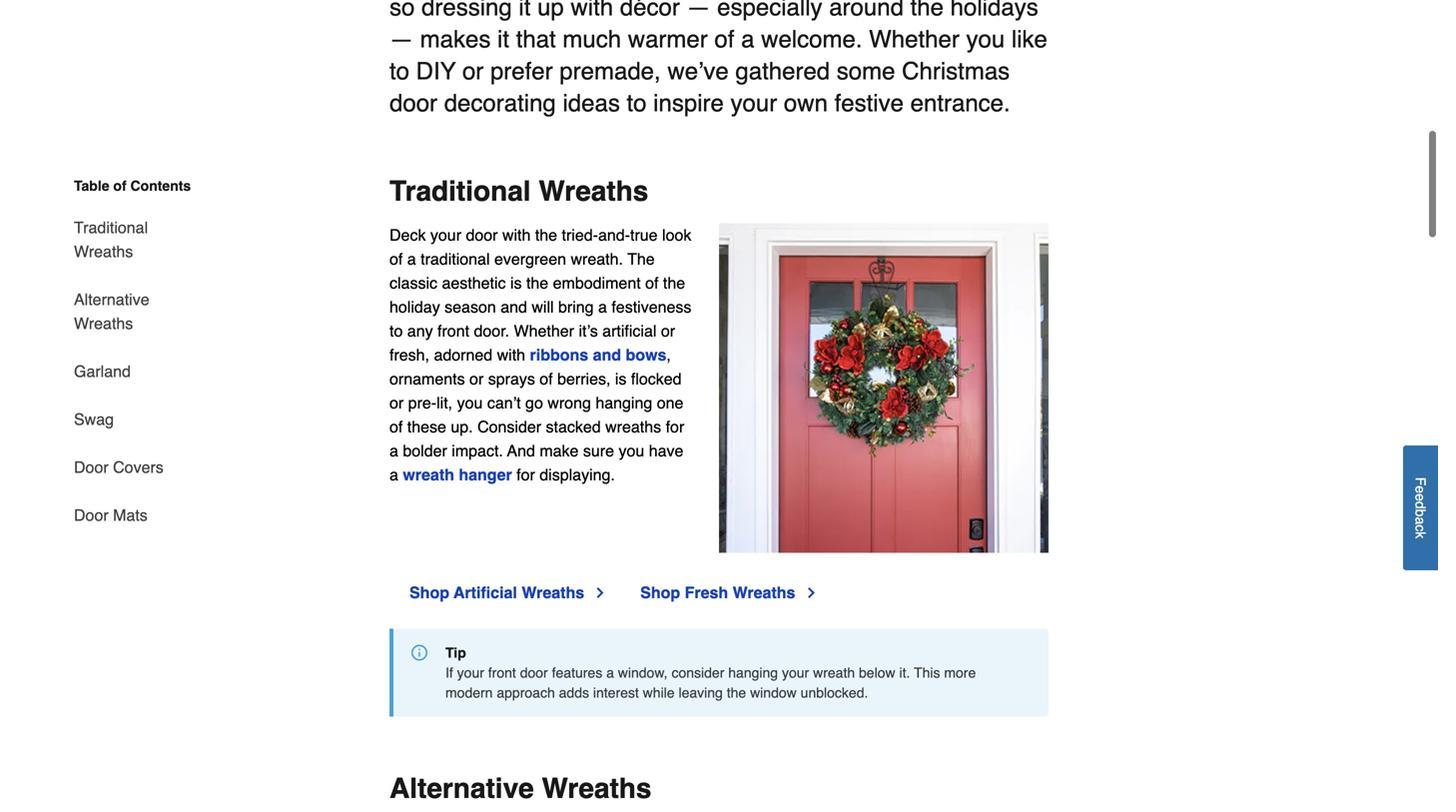 Task type: locate. For each thing, give the bounding box(es) containing it.
true
[[630, 226, 658, 244]]

0 horizontal spatial or
[[390, 394, 404, 412]]

will
[[532, 298, 554, 316]]

with up evergreen
[[502, 226, 531, 244]]

garland link
[[74, 348, 131, 396]]

door inside 'link'
[[74, 506, 109, 524]]

1 vertical spatial traditional wreaths
[[74, 218, 148, 261]]

1 horizontal spatial is
[[615, 370, 627, 388]]

0 horizontal spatial door
[[466, 226, 498, 244]]

interest
[[593, 685, 639, 701]]

0 horizontal spatial front
[[438, 322, 470, 340]]

alternative inside table of contents element
[[74, 290, 149, 309]]

your up traditional
[[430, 226, 462, 244]]

door.
[[474, 322, 510, 340]]

for inside , ornaments or sprays of berries, is flocked or pre-lit, you can't go wrong hanging one of these up. consider stacked wreaths for a bolder impact. and make sure you have a
[[666, 418, 685, 436]]

a up k
[[1413, 517, 1429, 525]]

wreath
[[403, 466, 454, 484], [813, 665, 855, 681]]

and down it's
[[593, 346, 621, 364]]

door up approach
[[520, 665, 548, 681]]

1 vertical spatial front
[[488, 665, 516, 681]]

a left "bolder"
[[390, 442, 398, 460]]

0 horizontal spatial wreath
[[403, 466, 454, 484]]

of
[[113, 178, 127, 194], [390, 250, 403, 268], [645, 274, 659, 292], [540, 370, 553, 388], [390, 418, 403, 436]]

shop
[[410, 583, 450, 602], [640, 583, 680, 602]]

1 horizontal spatial front
[[488, 665, 516, 681]]

is inside deck your door with the tried-and-true look of a traditional evergreen wreath. the classic aesthetic is the embodiment of the holiday season and will bring a festiveness to any front door. whether it's artificial or fresh, adorned with
[[510, 274, 522, 292]]

door for door mats
[[74, 506, 109, 524]]

deck your door with the tried-and-true look of a traditional evergreen wreath. the classic aesthetic is the embodiment of the holiday season and will bring a festiveness to any front door. whether it's artificial or fresh, adorned with
[[390, 226, 692, 364]]

1 horizontal spatial wreath
[[813, 665, 855, 681]]

the inside tip if your front door features a window, consider hanging your wreath below it. this more modern approach adds interest while leaving the window unblocked.
[[727, 685, 746, 701]]

is down "ribbons and bows" link
[[615, 370, 627, 388]]

0 horizontal spatial shop
[[410, 583, 450, 602]]

hanging
[[596, 394, 653, 412], [728, 665, 778, 681]]

1 vertical spatial is
[[615, 370, 627, 388]]

and left will
[[501, 298, 527, 316]]

the up festiveness
[[663, 274, 685, 292]]

wreath down "bolder"
[[403, 466, 454, 484]]

hanging inside tip if your front door features a window, consider hanging your wreath below it. this more modern approach adds interest while leaving the window unblocked.
[[728, 665, 778, 681]]

wrong
[[548, 394, 591, 412]]

1 horizontal spatial and
[[593, 346, 621, 364]]

0 horizontal spatial you
[[457, 394, 483, 412]]

1 vertical spatial alternative
[[390, 773, 534, 805]]

a
[[407, 250, 416, 268], [598, 298, 607, 316], [390, 442, 398, 460], [390, 466, 398, 484], [1413, 517, 1429, 525], [606, 665, 614, 681]]

with up sprays
[[497, 346, 526, 364]]

1 vertical spatial wreath
[[813, 665, 855, 681]]

traditional wreaths up evergreen
[[390, 175, 649, 207]]

1 shop from the left
[[410, 583, 450, 602]]

a up "interest" on the left of page
[[606, 665, 614, 681]]

shop left the artificial at the bottom left of page
[[410, 583, 450, 602]]

your
[[430, 226, 462, 244], [457, 665, 484, 681], [782, 665, 809, 681]]

2 horizontal spatial or
[[661, 322, 675, 340]]

1 vertical spatial hanging
[[728, 665, 778, 681]]

front inside tip if your front door features a window, consider hanging your wreath below it. this more modern approach adds interest while leaving the window unblocked.
[[488, 665, 516, 681]]

front up adorned
[[438, 322, 470, 340]]

go
[[525, 394, 543, 412]]

you down wreaths
[[619, 442, 645, 460]]

is down evergreen
[[510, 274, 522, 292]]

1 vertical spatial for
[[517, 466, 535, 484]]

or down adorned
[[470, 370, 484, 388]]

1 door from the top
[[74, 458, 109, 476]]

traditional
[[390, 175, 531, 207], [74, 218, 148, 237]]

or left the pre-
[[390, 394, 404, 412]]

a inside f e e d b a c k button
[[1413, 517, 1429, 525]]

hanging up window
[[728, 665, 778, 681]]

0 horizontal spatial for
[[517, 466, 535, 484]]

door left mats
[[74, 506, 109, 524]]

b
[[1413, 509, 1429, 517]]

your up window
[[782, 665, 809, 681]]

1 horizontal spatial traditional
[[390, 175, 531, 207]]

1 horizontal spatial for
[[666, 418, 685, 436]]

features
[[552, 665, 603, 681]]

traditional down table
[[74, 218, 148, 237]]

2 e from the top
[[1413, 493, 1429, 501]]

0 vertical spatial alternative
[[74, 290, 149, 309]]

0 horizontal spatial and
[[501, 298, 527, 316]]

0 vertical spatial hanging
[[596, 394, 653, 412]]

door up traditional
[[466, 226, 498, 244]]

1 vertical spatial door
[[74, 506, 109, 524]]

shop artificial wreaths
[[410, 583, 585, 602]]

alternative
[[74, 290, 149, 309], [390, 773, 534, 805]]

0 horizontal spatial is
[[510, 274, 522, 292]]

door up door mats 'link'
[[74, 458, 109, 476]]

holiday
[[390, 298, 440, 316]]

for down one
[[666, 418, 685, 436]]

have
[[649, 442, 684, 460]]

these
[[407, 418, 446, 436]]

e up d
[[1413, 486, 1429, 493]]

1 horizontal spatial shop
[[640, 583, 680, 602]]

1 vertical spatial traditional
[[74, 218, 148, 237]]

can't
[[487, 394, 521, 412]]

0 horizontal spatial traditional
[[74, 218, 148, 237]]

bows
[[626, 346, 667, 364]]

0 vertical spatial door
[[74, 458, 109, 476]]

the up will
[[526, 274, 549, 292]]

0 horizontal spatial traditional wreaths
[[74, 218, 148, 261]]

,
[[667, 346, 671, 364]]

0 vertical spatial is
[[510, 274, 522, 292]]

1 vertical spatial door
[[520, 665, 548, 681]]

0 vertical spatial with
[[502, 226, 531, 244]]

0 vertical spatial and
[[501, 298, 527, 316]]

front
[[438, 322, 470, 340], [488, 665, 516, 681]]

shop left fresh
[[640, 583, 680, 602]]

traditional wreaths down table
[[74, 218, 148, 261]]

of up go
[[540, 370, 553, 388]]

wreath inside tip if your front door features a window, consider hanging your wreath below it. this more modern approach adds interest while leaving the window unblocked.
[[813, 665, 855, 681]]

ribbons
[[530, 346, 589, 364]]

modern
[[446, 685, 493, 701]]

0 vertical spatial traditional wreaths
[[390, 175, 649, 207]]

info image
[[412, 645, 428, 661]]

sure
[[583, 442, 614, 460]]

0 vertical spatial for
[[666, 418, 685, 436]]

traditional up traditional
[[390, 175, 531, 207]]

2 vertical spatial or
[[390, 394, 404, 412]]

more
[[944, 665, 976, 681]]

1 horizontal spatial traditional wreaths
[[390, 175, 649, 207]]

for down "and"
[[517, 466, 535, 484]]

hanging up wreaths
[[596, 394, 653, 412]]

2 door from the top
[[74, 506, 109, 524]]

1 horizontal spatial you
[[619, 442, 645, 460]]

below
[[859, 665, 896, 681]]

1 horizontal spatial alternative
[[390, 773, 534, 805]]

and
[[501, 298, 527, 316], [593, 346, 621, 364]]

and
[[507, 442, 535, 460]]

is inside , ornaments or sprays of berries, is flocked or pre-lit, you can't go wrong hanging one of these up. consider stacked wreaths for a bolder impact. and make sure you have a
[[615, 370, 627, 388]]

alternative down traditional wreaths link
[[74, 290, 149, 309]]

traditional wreaths inside table of contents element
[[74, 218, 148, 261]]

e up b
[[1413, 493, 1429, 501]]

traditional inside table of contents element
[[74, 218, 148, 237]]

the right leaving
[[727, 685, 746, 701]]

the
[[535, 226, 557, 244], [526, 274, 549, 292], [663, 274, 685, 292], [727, 685, 746, 701]]

table of contents element
[[58, 176, 208, 527]]

0 vertical spatial door
[[466, 226, 498, 244]]

0 horizontal spatial hanging
[[596, 394, 653, 412]]

wreath up unblocked.
[[813, 665, 855, 681]]

classic
[[390, 274, 438, 292]]

consider
[[478, 418, 542, 436]]

of down deck
[[390, 250, 403, 268]]

displaying.
[[540, 466, 615, 484]]

artificial
[[603, 322, 657, 340]]

e
[[1413, 486, 1429, 493], [1413, 493, 1429, 501]]

and-
[[598, 226, 630, 244]]

wreath hanger link
[[403, 466, 512, 484]]

door mats link
[[74, 491, 148, 527]]

alternative wreaths up 'garland'
[[74, 290, 149, 333]]

chevron right image
[[804, 585, 820, 601]]

or up ,
[[661, 322, 675, 340]]

2 shop from the left
[[640, 583, 680, 602]]

0 vertical spatial alternative wreaths
[[74, 290, 149, 333]]

1 vertical spatial or
[[470, 370, 484, 388]]

alternative down modern
[[390, 773, 534, 805]]

0 vertical spatial front
[[438, 322, 470, 340]]

f e e d b a c k button
[[1404, 445, 1438, 570]]

a left wreath hanger link
[[390, 466, 398, 484]]

1 horizontal spatial door
[[520, 665, 548, 681]]

alternative wreaths down approach
[[390, 773, 652, 805]]

1 horizontal spatial hanging
[[728, 665, 778, 681]]

you
[[457, 394, 483, 412], [619, 442, 645, 460]]

wreaths up 'garland'
[[74, 314, 133, 333]]

traditional wreaths
[[390, 175, 649, 207], [74, 218, 148, 261]]

mats
[[113, 506, 148, 524]]

consider
[[672, 665, 725, 681]]

or inside deck your door with the tried-and-true look of a traditional evergreen wreath. the classic aesthetic is the embodiment of the holiday season and will bring a festiveness to any front door. whether it's artificial or fresh, adorned with
[[661, 322, 675, 340]]

0 vertical spatial you
[[457, 394, 483, 412]]

garland
[[74, 362, 131, 381]]

0 horizontal spatial alternative
[[74, 290, 149, 309]]

if
[[446, 665, 453, 681]]

make
[[540, 442, 579, 460]]

wreaths inside alternative wreaths
[[74, 314, 133, 333]]

1 vertical spatial with
[[497, 346, 526, 364]]

0 vertical spatial or
[[661, 322, 675, 340]]

door inside deck your door with the tried-and-true look of a traditional evergreen wreath. the classic aesthetic is the embodiment of the holiday season and will bring a festiveness to any front door. whether it's artificial or fresh, adorned with
[[466, 226, 498, 244]]

1 vertical spatial alternative wreaths
[[390, 773, 652, 805]]

while
[[643, 685, 675, 701]]

c
[[1413, 525, 1429, 532]]

alternative wreaths inside table of contents element
[[74, 290, 149, 333]]

0 horizontal spatial alternative wreaths
[[74, 290, 149, 333]]

you up up.
[[457, 394, 483, 412]]

front up approach
[[488, 665, 516, 681]]

with
[[502, 226, 531, 244], [497, 346, 526, 364]]



Task type: vqa. For each thing, say whether or not it's contained in the screenshot.
the bottom front
yes



Task type: describe. For each thing, give the bounding box(es) containing it.
flocked
[[631, 370, 682, 388]]

lit,
[[437, 394, 453, 412]]

door inside tip if your front door features a window, consider hanging your wreath below it. this more modern approach adds interest while leaving the window unblocked.
[[520, 665, 548, 681]]

the up evergreen
[[535, 226, 557, 244]]

embodiment
[[553, 274, 641, 292]]

bolder
[[403, 442, 447, 460]]

wreaths left chevron right image
[[733, 583, 796, 602]]

, ornaments or sprays of berries, is flocked or pre-lit, you can't go wrong hanging one of these up. consider stacked wreaths for a bolder impact. and make sure you have a
[[390, 346, 685, 484]]

table
[[74, 178, 109, 194]]

k
[[1413, 532, 1429, 539]]

shop artificial wreaths link
[[410, 581, 609, 605]]

contents
[[130, 178, 191, 194]]

a inside tip if your front door features a window, consider hanging your wreath below it. this more modern approach adds interest while leaving the window unblocked.
[[606, 665, 614, 681]]

chevron right image
[[593, 585, 609, 601]]

up.
[[451, 418, 473, 436]]

swag link
[[74, 396, 114, 444]]

shop fresh wreaths
[[640, 583, 796, 602]]

door mats
[[74, 506, 148, 524]]

adorned
[[434, 346, 493, 364]]

look
[[662, 226, 692, 244]]

your inside deck your door with the tried-and-true look of a traditional evergreen wreath. the classic aesthetic is the embodiment of the holiday season and will bring a festiveness to any front door. whether it's artificial or fresh, adorned with
[[430, 226, 462, 244]]

approach
[[497, 685, 555, 701]]

window,
[[618, 665, 668, 681]]

adds
[[559, 685, 589, 701]]

this
[[914, 665, 940, 681]]

an evergreen wreath decorated with red flowers, gold and red ornaments and pinecones on a red door. image
[[719, 223, 1049, 553]]

wreath.
[[571, 250, 623, 268]]

table of contents
[[74, 178, 191, 194]]

it's
[[579, 322, 598, 340]]

fresh,
[[390, 346, 430, 364]]

tip if your front door features a window, consider hanging your wreath below it. this more modern approach adds interest while leaving the window unblocked.
[[446, 645, 976, 701]]

covers
[[113, 458, 164, 476]]

wreaths left chevron right icon
[[522, 583, 585, 602]]

of left these
[[390, 418, 403, 436]]

sprays
[[488, 370, 535, 388]]

aesthetic
[[442, 274, 506, 292]]

ribbons and bows
[[530, 346, 667, 364]]

festiveness
[[612, 298, 692, 316]]

window
[[750, 685, 797, 701]]

fresh
[[685, 583, 728, 602]]

traditional
[[421, 250, 490, 268]]

wreaths
[[605, 418, 661, 436]]

to
[[390, 322, 403, 340]]

pre-
[[408, 394, 437, 412]]

any
[[407, 322, 433, 340]]

stacked
[[546, 418, 601, 436]]

it.
[[900, 665, 910, 681]]

berries,
[[557, 370, 611, 388]]

shop fresh wreaths link
[[640, 581, 820, 605]]

evergreen
[[494, 250, 566, 268]]

leaving
[[679, 685, 723, 701]]

wreaths up tried-
[[539, 175, 649, 207]]

one
[[657, 394, 684, 412]]

1 vertical spatial you
[[619, 442, 645, 460]]

alternative wreaths link
[[74, 276, 208, 348]]

front inside deck your door with the tried-and-true look of a traditional evergreen wreath. the classic aesthetic is the embodiment of the holiday season and will bring a festiveness to any front door. whether it's artificial or fresh, adorned with
[[438, 322, 470, 340]]

wreath hanger for displaying.
[[403, 466, 615, 484]]

a up the classic
[[407, 250, 416, 268]]

bring
[[558, 298, 594, 316]]

door covers link
[[74, 444, 164, 491]]

wreaths down "interest" on the left of page
[[542, 773, 652, 805]]

hanger
[[459, 466, 512, 484]]

the
[[628, 250, 655, 268]]

ribbons and bows link
[[530, 346, 667, 364]]

traditional wreaths link
[[74, 204, 208, 276]]

1 vertical spatial and
[[593, 346, 621, 364]]

whether
[[514, 322, 574, 340]]

and inside deck your door with the tried-and-true look of a traditional evergreen wreath. the classic aesthetic is the embodiment of the holiday season and will bring a festiveness to any front door. whether it's artificial or fresh, adorned with
[[501, 298, 527, 316]]

tried-
[[562, 226, 598, 244]]

0 vertical spatial traditional
[[390, 175, 531, 207]]

impact.
[[452, 442, 503, 460]]

door covers
[[74, 458, 164, 476]]

deck
[[390, 226, 426, 244]]

1 horizontal spatial alternative wreaths
[[390, 773, 652, 805]]

door for door covers
[[74, 458, 109, 476]]

0 vertical spatial wreath
[[403, 466, 454, 484]]

ornaments
[[390, 370, 465, 388]]

f
[[1413, 477, 1429, 486]]

your up modern
[[457, 665, 484, 681]]

1 e from the top
[[1413, 486, 1429, 493]]

shop for shop artificial wreaths
[[410, 583, 450, 602]]

swag
[[74, 410, 114, 429]]

1 horizontal spatial or
[[470, 370, 484, 388]]

season
[[445, 298, 496, 316]]

f e e d b a c k
[[1413, 477, 1429, 539]]

tip
[[446, 645, 466, 661]]

unblocked.
[[801, 685, 868, 701]]

artificial
[[454, 583, 517, 602]]

a down the embodiment
[[598, 298, 607, 316]]

wreaths down table
[[74, 242, 133, 261]]

shop for shop fresh wreaths
[[640, 583, 680, 602]]

of up festiveness
[[645, 274, 659, 292]]

hanging inside , ornaments or sprays of berries, is flocked or pre-lit, you can't go wrong hanging one of these up. consider stacked wreaths for a bolder impact. and make sure you have a
[[596, 394, 653, 412]]

of right table
[[113, 178, 127, 194]]

d
[[1413, 501, 1429, 509]]



